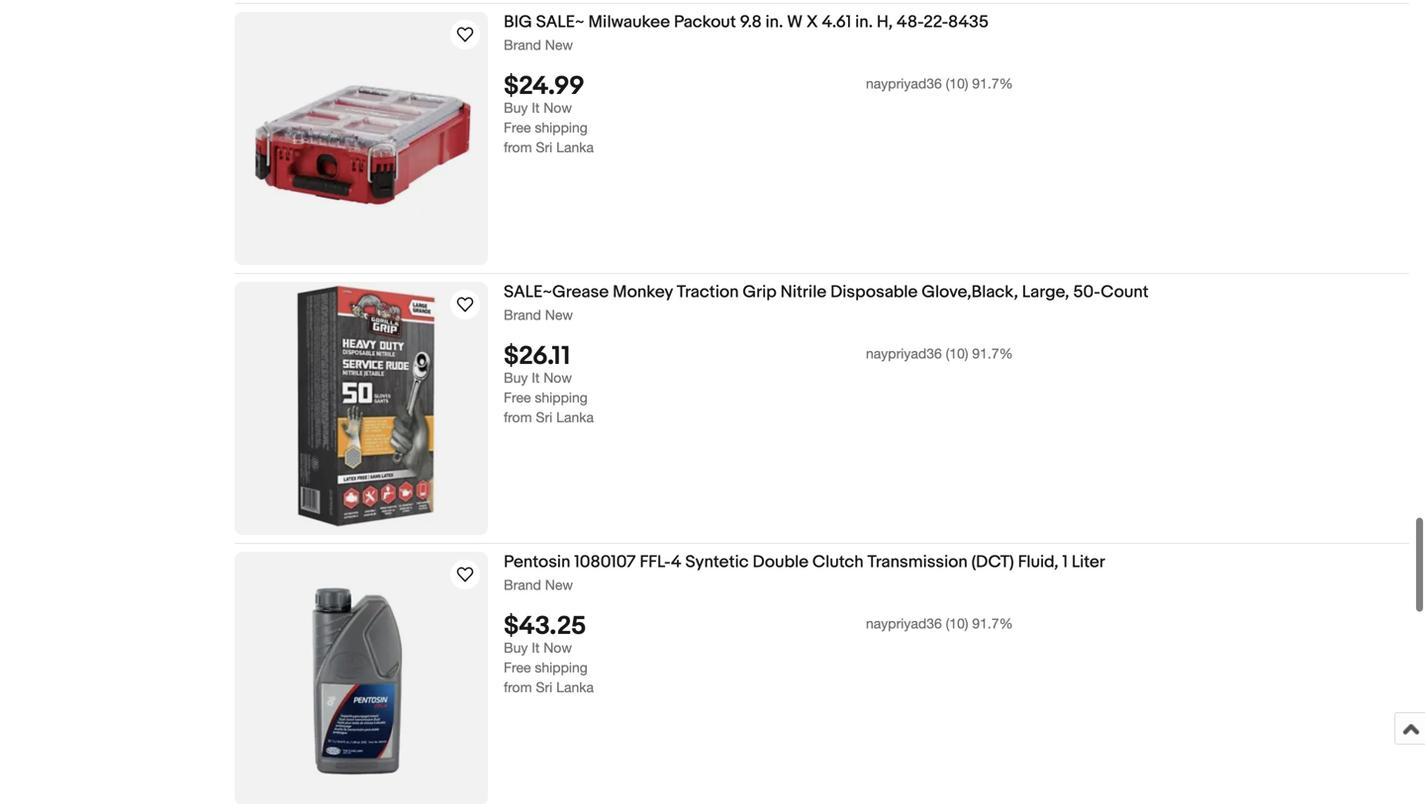 Task type: describe. For each thing, give the bounding box(es) containing it.
naypriyad36 (10) 91.7% buy it now free shipping from sri lanka for $43.25
[[504, 615, 1013, 695]]

sale~grease monkey traction grip nitrile disposable glove,black, large, 50-count link
[[504, 281, 1409, 305]]

it for $43.25
[[532, 639, 540, 655]]

(10) for $43.25
[[946, 615, 968, 631]]

milwaukee
[[588, 11, 670, 32]]

pentosin
[[504, 551, 570, 572]]

from for $24.99
[[504, 138, 532, 155]]

sale~grease
[[504, 281, 609, 302]]

lanka for $26.11
[[556, 408, 594, 425]]

it for $24.99
[[532, 99, 540, 115]]

brand inside 'pentosin 1080107 ffl-4 syntetic double clutch transmission (dct) fluid, 1 liter brand new'
[[504, 576, 541, 592]]

watch pentosin 1080107 ffl-4 syntetic double clutch transmission (dct) fluid, 1 liter image
[[453, 562, 477, 586]]

h,
[[877, 11, 893, 32]]

1080107
[[574, 551, 636, 572]]

8435
[[948, 11, 989, 32]]

w
[[787, 11, 803, 32]]

sale~grease monkey traction grip nitrile disposable glove,black, large, 50-count heading
[[504, 281, 1149, 302]]

sri for $26.11
[[536, 408, 552, 425]]

double
[[753, 551, 809, 572]]

ffl-
[[640, 551, 671, 572]]

watch sale~grease monkey traction grip nitrile disposable glove,black, large, 50-count image
[[453, 292, 477, 316]]

now for $26.11
[[544, 369, 572, 385]]

(10) for $26.11
[[946, 345, 968, 361]]

large,
[[1022, 281, 1069, 302]]

brand inside big sale~ milwaukee packout 9.8 in. w x 4.61 in. h, 48-22-8435 brand new
[[504, 36, 541, 52]]

watch big sale~ milwaukee packout 9.8 in. w x 4.61 in. h, 48-22-8435 image
[[453, 22, 477, 46]]

sri for $43.25
[[536, 679, 552, 695]]

now for $43.25
[[544, 639, 572, 655]]

lanka for $24.99
[[556, 138, 594, 155]]

naypriyad36 (10) 91.7% buy it now free shipping from sri lanka for $24.99
[[504, 74, 1013, 155]]

from for $26.11
[[504, 408, 532, 425]]

nitrile
[[780, 281, 827, 302]]

now for $24.99
[[544, 99, 572, 115]]

pentosin 1080107 ffl-4 syntetic double clutch transmission (dct) fluid, 1 liter heading
[[504, 551, 1105, 572]]

shipping for $26.11
[[535, 389, 588, 405]]

sale~
[[536, 11, 584, 32]]

1 in. from the left
[[766, 11, 783, 32]]

lanka for $43.25
[[556, 679, 594, 695]]

naypriyad36 for $24.99
[[866, 74, 942, 91]]

pentosin 1080107 ffl-4 syntetic double clutch transmission (dct) fluid, 1 liter brand new
[[504, 551, 1105, 592]]

naypriyad36 for $26.11
[[866, 345, 942, 361]]

new inside big sale~ milwaukee packout 9.8 in. w x 4.61 in. h, 48-22-8435 brand new
[[545, 36, 573, 52]]

(10) for $24.99
[[946, 74, 968, 91]]

disposable
[[830, 281, 918, 302]]

monkey
[[613, 281, 673, 302]]

sale~grease monkey traction grip nitrile disposable glove,black, large, 50-count image
[[235, 281, 488, 534]]

sale~grease monkey traction grip nitrile disposable glove,black, large, 50-count brand new
[[504, 281, 1149, 322]]



Task type: vqa. For each thing, say whether or not it's contained in the screenshot.
TAB LIST
no



Task type: locate. For each thing, give the bounding box(es) containing it.
91.7% down glove,black,
[[972, 345, 1013, 361]]

0 vertical spatial brand
[[504, 36, 541, 52]]

x
[[806, 11, 818, 32]]

pentosin 1080107 ffl-4 syntetic double clutch transmission (dct) fluid, 1 liter image
[[235, 551, 488, 805]]

2 lanka from the top
[[556, 408, 594, 425]]

naypriyad36 (10) 91.7% buy it now free shipping from sri lanka down big sale~ milwaukee packout 9.8 in. w x 4.61 in. h, 48-22-8435 brand new
[[504, 74, 1013, 155]]

2 brand from the top
[[504, 306, 541, 322]]

from down $24.99
[[504, 138, 532, 155]]

naypriyad36 (10) 91.7% buy it now free shipping from sri lanka down "grip"
[[504, 345, 1013, 425]]

1 vertical spatial naypriyad36 (10) 91.7% buy it now free shipping from sri lanka
[[504, 345, 1013, 425]]

1 it from the top
[[532, 99, 540, 115]]

buy for $43.25
[[504, 639, 528, 655]]

0 vertical spatial naypriyad36
[[866, 74, 942, 91]]

naypriyad36 down 48-
[[866, 74, 942, 91]]

free down $43.25
[[504, 659, 531, 675]]

1 vertical spatial buy
[[504, 369, 528, 385]]

lanka down $43.25
[[556, 679, 594, 695]]

new down sale~grease
[[545, 306, 573, 322]]

from for $43.25
[[504, 679, 532, 695]]

9.8
[[740, 11, 762, 32]]

sri down $43.25
[[536, 679, 552, 695]]

(10) down the big sale~ milwaukee packout 9.8 in. w x 4.61 in. h, 48-22-8435 link on the top of the page
[[946, 74, 968, 91]]

new inside 'pentosin 1080107 ffl-4 syntetic double clutch transmission (dct) fluid, 1 liter brand new'
[[545, 576, 573, 592]]

brand down pentosin
[[504, 576, 541, 592]]

0 vertical spatial from
[[504, 138, 532, 155]]

(10)
[[946, 74, 968, 91], [946, 345, 968, 361], [946, 615, 968, 631]]

free for $26.11
[[504, 389, 531, 405]]

buy
[[504, 99, 528, 115], [504, 369, 528, 385], [504, 639, 528, 655]]

it for $26.11
[[532, 369, 540, 385]]

1 lanka from the top
[[556, 138, 594, 155]]

big sale~ milwaukee packout 9.8 in. w x 4.61 in. h, 48-22-8435 brand new
[[504, 11, 989, 52]]

grip
[[743, 281, 777, 302]]

naypriyad36 down transmission
[[866, 615, 942, 631]]

clutch
[[812, 551, 864, 572]]

new down sale~
[[545, 36, 573, 52]]

2 shipping from the top
[[535, 389, 588, 405]]

3 brand from the top
[[504, 576, 541, 592]]

1 vertical spatial sri
[[536, 408, 552, 425]]

1 vertical spatial free
[[504, 389, 531, 405]]

2 it from the top
[[532, 369, 540, 385]]

free for $24.99
[[504, 118, 531, 135]]

now down sale~
[[544, 99, 572, 115]]

brand
[[504, 36, 541, 52], [504, 306, 541, 322], [504, 576, 541, 592]]

2 vertical spatial new
[[545, 576, 573, 592]]

3 from from the top
[[504, 679, 532, 695]]

shipping down $24.99
[[535, 118, 588, 135]]

it
[[532, 99, 540, 115], [532, 369, 540, 385], [532, 639, 540, 655]]

naypriyad36 (10) 91.7% buy it now free shipping from sri lanka
[[504, 74, 1013, 155], [504, 345, 1013, 425], [504, 615, 1013, 695]]

91.7% down (dct)
[[972, 615, 1013, 631]]

naypriyad36 (10) 91.7% buy it now free shipping from sri lanka for $26.11
[[504, 345, 1013, 425]]

2 vertical spatial naypriyad36 (10) 91.7% buy it now free shipping from sri lanka
[[504, 615, 1013, 695]]

0 vertical spatial buy
[[504, 99, 528, 115]]

1 naypriyad36 from the top
[[866, 74, 942, 91]]

shipping for $43.25
[[535, 659, 588, 675]]

big
[[504, 11, 532, 32]]

2 vertical spatial it
[[532, 639, 540, 655]]

91.7% for $26.11
[[972, 345, 1013, 361]]

2 buy from the top
[[504, 369, 528, 385]]

naypriyad36 down disposable on the top of page
[[866, 345, 942, 361]]

it down big
[[532, 99, 540, 115]]

50-
[[1073, 281, 1101, 302]]

2 vertical spatial now
[[544, 639, 572, 655]]

3 (10) from the top
[[946, 615, 968, 631]]

1 from from the top
[[504, 138, 532, 155]]

91.7%
[[972, 74, 1013, 91], [972, 345, 1013, 361], [972, 615, 1013, 631]]

1 new from the top
[[545, 36, 573, 52]]

packout
[[674, 11, 736, 32]]

3 naypriyad36 (10) 91.7% buy it now free shipping from sri lanka from the top
[[504, 615, 1013, 695]]

pentosin 1080107 ffl-4 syntetic double clutch transmission (dct) fluid, 1 liter link
[[504, 551, 1409, 575]]

(dct)
[[971, 551, 1014, 572]]

1 91.7% from the top
[[972, 74, 1013, 91]]

lanka down $26.11
[[556, 408, 594, 425]]

2 vertical spatial shipping
[[535, 659, 588, 675]]

4
[[671, 551, 681, 572]]

now down pentosin
[[544, 639, 572, 655]]

$24.99
[[504, 70, 585, 101]]

91.7% for $24.99
[[972, 74, 1013, 91]]

3 shipping from the top
[[535, 659, 588, 675]]

liter
[[1072, 551, 1105, 572]]

1 vertical spatial shipping
[[535, 389, 588, 405]]

0 vertical spatial free
[[504, 118, 531, 135]]

3 free from the top
[[504, 659, 531, 675]]

0 vertical spatial new
[[545, 36, 573, 52]]

1 vertical spatial 91.7%
[[972, 345, 1013, 361]]

naypriyad36 (10) 91.7% buy it now free shipping from sri lanka down 'pentosin 1080107 ffl-4 syntetic double clutch transmission (dct) fluid, 1 liter brand new'
[[504, 615, 1013, 695]]

shipping for $24.99
[[535, 118, 588, 135]]

3 buy from the top
[[504, 639, 528, 655]]

buy for $24.99
[[504, 99, 528, 115]]

from down $43.25
[[504, 679, 532, 695]]

now down sale~grease
[[544, 369, 572, 385]]

in. left h,
[[855, 11, 873, 32]]

2 vertical spatial free
[[504, 659, 531, 675]]

big sale~ milwaukee packout 9.8 in. w x 4.61 in. h, 48-22-8435 image
[[235, 54, 488, 221]]

free for $43.25
[[504, 659, 531, 675]]

1 vertical spatial from
[[504, 408, 532, 425]]

1 brand from the top
[[504, 36, 541, 52]]

3 new from the top
[[545, 576, 573, 592]]

1 naypriyad36 (10) 91.7% buy it now free shipping from sri lanka from the top
[[504, 74, 1013, 155]]

brand down big
[[504, 36, 541, 52]]

buy for $26.11
[[504, 369, 528, 385]]

0 vertical spatial now
[[544, 99, 572, 115]]

shipping down $43.25
[[535, 659, 588, 675]]

$43.25
[[504, 611, 586, 641]]

it down pentosin
[[532, 639, 540, 655]]

91.7% down 8435 on the right top of the page
[[972, 74, 1013, 91]]

(10) down pentosin 1080107 ffl-4 syntetic double clutch transmission (dct) fluid, 1 liter link
[[946, 615, 968, 631]]

1 now from the top
[[544, 99, 572, 115]]

2 new from the top
[[545, 306, 573, 322]]

syntetic
[[685, 551, 749, 572]]

1 vertical spatial lanka
[[556, 408, 594, 425]]

sri down $24.99
[[536, 138, 552, 155]]

naypriyad36 for $43.25
[[866, 615, 942, 631]]

shipping down $26.11
[[535, 389, 588, 405]]

lanka
[[556, 138, 594, 155], [556, 408, 594, 425], [556, 679, 594, 695]]

1 free from the top
[[504, 118, 531, 135]]

sri
[[536, 138, 552, 155], [536, 408, 552, 425], [536, 679, 552, 695]]

in. left w
[[766, 11, 783, 32]]

0 vertical spatial 91.7%
[[972, 74, 1013, 91]]

brand inside sale~grease monkey traction grip nitrile disposable glove,black, large, 50-count brand new
[[504, 306, 541, 322]]

$26.11
[[504, 341, 570, 371]]

2 free from the top
[[504, 389, 531, 405]]

brand down sale~grease
[[504, 306, 541, 322]]

from
[[504, 138, 532, 155], [504, 408, 532, 425], [504, 679, 532, 695]]

now
[[544, 99, 572, 115], [544, 369, 572, 385], [544, 639, 572, 655]]

1 vertical spatial now
[[544, 369, 572, 385]]

2 naypriyad36 (10) 91.7% buy it now free shipping from sri lanka from the top
[[504, 345, 1013, 425]]

1 shipping from the top
[[535, 118, 588, 135]]

1 vertical spatial (10)
[[946, 345, 968, 361]]

2 vertical spatial buy
[[504, 639, 528, 655]]

1 (10) from the top
[[946, 74, 968, 91]]

4.61
[[822, 11, 851, 32]]

from down $26.11
[[504, 408, 532, 425]]

2 vertical spatial (10)
[[946, 615, 968, 631]]

2 vertical spatial sri
[[536, 679, 552, 695]]

new down pentosin
[[545, 576, 573, 592]]

0 vertical spatial shipping
[[535, 118, 588, 135]]

2 vertical spatial lanka
[[556, 679, 594, 695]]

free down $24.99
[[504, 118, 531, 135]]

0 vertical spatial sri
[[536, 138, 552, 155]]

2 in. from the left
[[855, 11, 873, 32]]

0 vertical spatial naypriyad36 (10) 91.7% buy it now free shipping from sri lanka
[[504, 74, 1013, 155]]

big sale~ milwaukee packout 9.8 in. w x 4.61 in. h, 48-22-8435 link
[[504, 11, 1409, 35]]

1 horizontal spatial in.
[[855, 11, 873, 32]]

it down sale~grease
[[532, 369, 540, 385]]

in.
[[766, 11, 783, 32], [855, 11, 873, 32]]

1 vertical spatial naypriyad36
[[866, 345, 942, 361]]

0 vertical spatial lanka
[[556, 138, 594, 155]]

1 sri from the top
[[536, 138, 552, 155]]

3 now from the top
[[544, 639, 572, 655]]

sri down $26.11
[[536, 408, 552, 425]]

fluid,
[[1018, 551, 1059, 572]]

2 naypriyad36 from the top
[[866, 345, 942, 361]]

2 sri from the top
[[536, 408, 552, 425]]

big sale~ milwaukee packout 9.8 in. w x 4.61 in. h, 48-22-8435 heading
[[504, 11, 989, 32]]

buy down big
[[504, 99, 528, 115]]

1 vertical spatial new
[[545, 306, 573, 322]]

3 sri from the top
[[536, 679, 552, 695]]

2 vertical spatial 91.7%
[[972, 615, 1013, 631]]

2 from from the top
[[504, 408, 532, 425]]

1 vertical spatial it
[[532, 369, 540, 385]]

1
[[1062, 551, 1068, 572]]

lanka down $24.99
[[556, 138, 594, 155]]

0 vertical spatial (10)
[[946, 74, 968, 91]]

count
[[1101, 281, 1149, 302]]

new inside sale~grease monkey traction grip nitrile disposable glove,black, large, 50-count brand new
[[545, 306, 573, 322]]

buy down pentosin
[[504, 639, 528, 655]]

free
[[504, 118, 531, 135], [504, 389, 531, 405], [504, 659, 531, 675]]

shipping
[[535, 118, 588, 135], [535, 389, 588, 405], [535, 659, 588, 675]]

3 naypriyad36 from the top
[[866, 615, 942, 631]]

transmission
[[867, 551, 968, 572]]

0 horizontal spatial in.
[[766, 11, 783, 32]]

0 vertical spatial it
[[532, 99, 540, 115]]

(10) down sale~grease monkey traction grip nitrile disposable glove,black, large, 50-count link
[[946, 345, 968, 361]]

22-
[[924, 11, 948, 32]]

3 91.7% from the top
[[972, 615, 1013, 631]]

2 (10) from the top
[[946, 345, 968, 361]]

buy down sale~grease
[[504, 369, 528, 385]]

91.7% for $43.25
[[972, 615, 1013, 631]]

2 now from the top
[[544, 369, 572, 385]]

new
[[545, 36, 573, 52], [545, 306, 573, 322], [545, 576, 573, 592]]

glove,black,
[[922, 281, 1018, 302]]

1 buy from the top
[[504, 99, 528, 115]]

free down $26.11
[[504, 389, 531, 405]]

2 vertical spatial brand
[[504, 576, 541, 592]]

48-
[[897, 11, 924, 32]]

2 91.7% from the top
[[972, 345, 1013, 361]]

2 vertical spatial from
[[504, 679, 532, 695]]

2 vertical spatial naypriyad36
[[866, 615, 942, 631]]

3 lanka from the top
[[556, 679, 594, 695]]

naypriyad36
[[866, 74, 942, 91], [866, 345, 942, 361], [866, 615, 942, 631]]

sri for $24.99
[[536, 138, 552, 155]]

3 it from the top
[[532, 639, 540, 655]]

traction
[[677, 281, 739, 302]]

1 vertical spatial brand
[[504, 306, 541, 322]]



